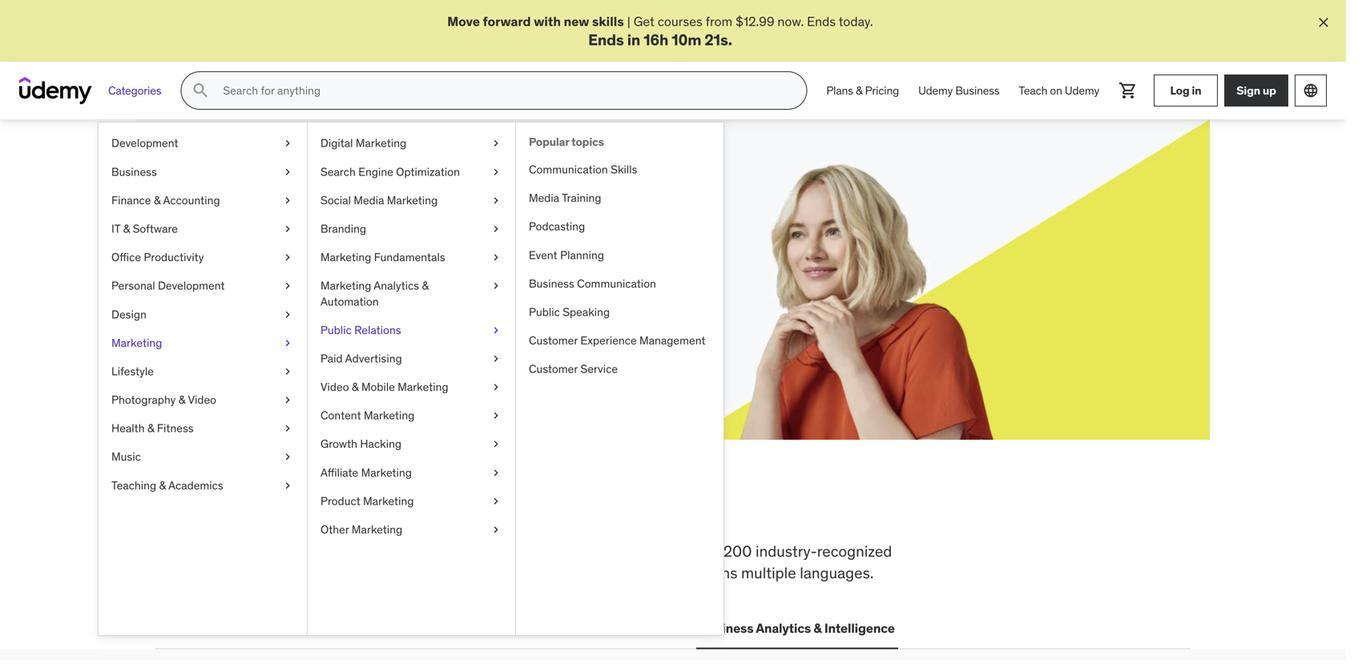 Task type: describe. For each thing, give the bounding box(es) containing it.
our
[[252, 563, 274, 583]]

0 horizontal spatial ends
[[588, 30, 624, 49]]

to
[[380, 542, 394, 561]]

0 horizontal spatial your
[[259, 229, 284, 245]]

podcasting link
[[516, 213, 724, 241]]

marketing inside 'link'
[[352, 523, 403, 537]]

supports
[[331, 563, 392, 583]]

all the skills you need in one place
[[155, 489, 689, 531]]

it certifications
[[288, 620, 383, 637]]

design link
[[99, 300, 307, 329]]

marketing analytics & automation
[[321, 279, 429, 309]]

paid
[[321, 351, 343, 366]]

content
[[321, 408, 361, 423]]

critical
[[220, 542, 266, 561]]

marketing inside marketing analytics & automation
[[321, 279, 371, 293]]

business link
[[99, 158, 307, 186]]

marketing down affiliate marketing
[[363, 494, 414, 508]]

& for accounting
[[154, 193, 161, 207]]

0 vertical spatial your
[[332, 189, 390, 223]]

pricing
[[865, 83, 899, 98]]

business communication
[[529, 276, 656, 291]]

xsmall image for office productivity
[[281, 250, 294, 265]]

udemy business
[[919, 83, 1000, 98]]

xsmall image for video & mobile marketing
[[490, 380, 503, 395]]

1 vertical spatial skills
[[266, 489, 352, 531]]

marketing up lifestyle
[[111, 336, 162, 350]]

place
[[605, 489, 689, 531]]

today. inside skills for your future expand your potential with a course for as little as $12.99. sale ends today.
[[317, 247, 351, 263]]

office productivity
[[111, 250, 204, 265]]

in inside move forward with new skills | get courses from $12.99 now. ends today. ends in 16h 10m 21s .
[[627, 30, 641, 49]]

plans & pricing
[[827, 83, 899, 98]]

media inside media training link
[[529, 191, 560, 205]]

0 vertical spatial development
[[111, 136, 178, 150]]

development for personal
[[158, 279, 225, 293]]

web
[[159, 620, 186, 637]]

xsmall image for personal development
[[281, 278, 294, 294]]

marketing fundamentals
[[321, 250, 445, 265]]

growth hacking
[[321, 437, 402, 451]]

marketing down hacking
[[361, 466, 412, 480]]

|
[[627, 13, 631, 30]]

technical
[[398, 542, 460, 561]]

xsmall image for digital marketing
[[490, 136, 503, 151]]

0 horizontal spatial in
[[505, 489, 536, 531]]

marketing down search engine optimization link
[[387, 193, 438, 207]]

submit search image
[[191, 81, 210, 100]]

experience
[[581, 333, 637, 348]]

with inside move forward with new skills | get courses from $12.99 now. ends today. ends in 16h 10m 21s .
[[534, 13, 561, 30]]

xsmall image for affiliate marketing
[[490, 465, 503, 481]]

xsmall image for development
[[281, 136, 294, 151]]

content marketing
[[321, 408, 415, 423]]

sign up link
[[1225, 75, 1289, 107]]

podcasting
[[529, 219, 585, 234]]

search engine optimization link
[[308, 158, 515, 186]]

marketing down branding
[[321, 250, 371, 265]]

over
[[691, 542, 720, 561]]

the
[[209, 489, 260, 531]]

$12.99.
[[213, 247, 255, 263]]

management
[[640, 333, 706, 348]]

speaking
[[563, 305, 610, 319]]

1 vertical spatial communication
[[577, 276, 656, 291]]

prep
[[578, 542, 609, 561]]

public relations element
[[515, 123, 724, 636]]

accounting
[[163, 193, 220, 207]]

xsmall image for paid advertising
[[490, 351, 503, 367]]

planning
[[560, 248, 604, 262]]

personal
[[111, 279, 155, 293]]

popular topics
[[529, 135, 604, 149]]

public speaking
[[529, 305, 610, 319]]

branding link
[[308, 215, 515, 243]]

data science
[[487, 620, 566, 637]]

2 as from the left
[[483, 229, 496, 245]]

fundamentals
[[374, 250, 445, 265]]

it certifications button
[[285, 609, 386, 648]]

communication for communication
[[585, 620, 680, 637]]

skills inside move forward with new skills | get courses from $12.99 now. ends today. ends in 16h 10m 21s .
[[592, 13, 624, 30]]

expand
[[213, 229, 256, 245]]

media inside social media marketing link
[[354, 193, 384, 207]]

xsmall image for search engine optimization
[[490, 164, 503, 180]]

public speaking link
[[516, 298, 724, 327]]

professional
[[489, 563, 572, 583]]

including
[[512, 542, 574, 561]]

& for fitness
[[147, 421, 154, 436]]

now.
[[778, 13, 804, 30]]

xsmall image for product marketing
[[490, 494, 503, 509]]

health & fitness link
[[99, 414, 307, 443]]

public for public speaking
[[529, 305, 560, 319]]

sign up
[[1237, 83, 1277, 98]]

branding
[[321, 222, 366, 236]]

log in
[[1171, 83, 1202, 98]]

xsmall image for health & fitness
[[281, 421, 294, 437]]

get
[[634, 13, 655, 30]]

courses
[[658, 13, 703, 30]]

little
[[455, 229, 480, 245]]

today. inside move forward with new skills | get courses from $12.99 now. ends today. ends in 16h 10m 21s .
[[839, 13, 873, 30]]

communication skills link
[[516, 155, 724, 184]]

rounded
[[429, 563, 485, 583]]

skills inside public relations element
[[611, 162, 638, 177]]

xsmall image for growth hacking
[[490, 437, 503, 452]]

up
[[1263, 83, 1277, 98]]

customer experience management link
[[516, 327, 724, 355]]

xsmall image for other marketing
[[490, 522, 503, 538]]

from
[[706, 13, 733, 30]]

sale
[[258, 247, 283, 263]]

marketing inside "link"
[[356, 136, 407, 150]]

topics,
[[463, 542, 508, 561]]

choose a language image
[[1303, 83, 1319, 99]]

paid advertising link
[[308, 345, 515, 373]]

customer service link
[[516, 355, 724, 384]]

recognized
[[817, 542, 892, 561]]

skills inside skills for your future expand your potential with a course for as little as $12.99. sale ends today.
[[213, 189, 285, 223]]

xsmall image for public relations
[[490, 322, 503, 338]]

event planning link
[[516, 241, 724, 270]]

software
[[133, 222, 178, 236]]

paid advertising
[[321, 351, 402, 366]]

move forward with new skills | get courses from $12.99 now. ends today. ends in 16h 10m 21s .
[[447, 13, 873, 49]]

marketing down video & mobile marketing
[[364, 408, 415, 423]]

growth
[[321, 437, 357, 451]]

skills inside covering critical workplace skills to technical topics, including prep content for over 200 industry-recognized certifications, our catalog supports well-rounded professional development and spans multiple languages.
[[343, 542, 377, 561]]

it & software
[[111, 222, 178, 236]]

it & software link
[[99, 215, 307, 243]]

health & fitness
[[111, 421, 194, 436]]

relations
[[354, 323, 401, 337]]

catalog
[[277, 563, 328, 583]]

and
[[668, 563, 694, 583]]



Task type: locate. For each thing, give the bounding box(es) containing it.
it for it & software
[[111, 222, 120, 236]]

xsmall image inside paid advertising link
[[490, 351, 503, 367]]

customer for customer experience management
[[529, 333, 578, 348]]

0 horizontal spatial udemy
[[919, 83, 953, 98]]

marketing down paid advertising link
[[398, 380, 449, 394]]

social media marketing
[[321, 193, 438, 207]]

finance & accounting link
[[99, 186, 307, 215]]

Search for anything text field
[[220, 77, 787, 104]]

data science button
[[484, 609, 569, 648]]

ends
[[286, 247, 314, 263]]

analytics for marketing
[[374, 279, 419, 293]]

0 horizontal spatial analytics
[[374, 279, 419, 293]]

development for web
[[189, 620, 269, 637]]

public left speaking
[[529, 305, 560, 319]]

video down paid
[[321, 380, 349, 394]]

video & mobile marketing
[[321, 380, 449, 394]]

xsmall image for teaching & academics
[[281, 478, 294, 494]]

development link
[[99, 129, 307, 158]]

& for mobile
[[352, 380, 359, 394]]

xsmall image inside the content marketing link
[[490, 408, 503, 424]]

xsmall image inside public relations link
[[490, 322, 503, 338]]

plans
[[827, 83, 853, 98]]

your up sale
[[259, 229, 284, 245]]

for up fundamentals
[[420, 229, 436, 245]]

0 vertical spatial with
[[534, 13, 561, 30]]

& right finance
[[154, 193, 161, 207]]

1 vertical spatial today.
[[317, 247, 351, 263]]

move
[[447, 13, 480, 30]]

xsmall image inside "digital marketing" "link"
[[490, 136, 503, 151]]

xsmall image inside finance & accounting link
[[281, 193, 294, 208]]

0 horizontal spatial it
[[111, 222, 120, 236]]

xsmall image inside the it & software link
[[281, 221, 294, 237]]

1 horizontal spatial with
[[534, 13, 561, 30]]

0 vertical spatial communication
[[529, 162, 608, 177]]

0 horizontal spatial for
[[290, 189, 327, 223]]

0 vertical spatial skills
[[592, 13, 624, 30]]

academics
[[168, 478, 223, 493]]

media training link
[[516, 184, 724, 213]]

office
[[111, 250, 141, 265]]

development
[[576, 563, 665, 583]]

1 horizontal spatial skills
[[611, 162, 638, 177]]

business down the spans
[[700, 620, 754, 637]]

2 udemy from the left
[[1065, 83, 1100, 98]]

business analytics & intelligence button
[[696, 609, 898, 648]]

xsmall image inside marketing analytics & automation link
[[490, 278, 503, 294]]

other marketing link
[[308, 516, 515, 544]]

business for business communication
[[529, 276, 574, 291]]

xsmall image inside growth hacking link
[[490, 437, 503, 452]]

in up including
[[505, 489, 536, 531]]

business inside button
[[700, 620, 754, 637]]

communication down 'development'
[[585, 620, 680, 637]]

2 vertical spatial in
[[505, 489, 536, 531]]

teach on udemy
[[1019, 83, 1100, 98]]

0 vertical spatial it
[[111, 222, 120, 236]]

0 vertical spatial public
[[529, 305, 560, 319]]

1 horizontal spatial as
[[483, 229, 496, 245]]

video & mobile marketing link
[[308, 373, 515, 402]]

xsmall image inside marketing link
[[281, 335, 294, 351]]

& inside marketing analytics & automation
[[422, 279, 429, 293]]

for for workplace
[[669, 542, 687, 561]]

as left little
[[439, 229, 452, 245]]

& down marketing fundamentals link
[[422, 279, 429, 293]]

workplace
[[269, 542, 339, 561]]

advertising
[[345, 351, 402, 366]]

ends right now.
[[807, 13, 836, 30]]

product
[[321, 494, 360, 508]]

business up finance
[[111, 165, 157, 179]]

udemy business link
[[909, 71, 1009, 110]]

analytics inside button
[[756, 620, 811, 637]]

1 vertical spatial your
[[259, 229, 284, 245]]

$12.99
[[736, 13, 775, 30]]

customer down public speaking
[[529, 333, 578, 348]]

close image
[[1316, 14, 1332, 30]]

business down event
[[529, 276, 574, 291]]

for up potential
[[290, 189, 327, 223]]

in down the |
[[627, 30, 641, 49]]

xsmall image inside the music link
[[281, 449, 294, 465]]

skills up supports
[[343, 542, 377, 561]]

leadership button
[[399, 609, 471, 648]]

certifications,
[[155, 563, 248, 583]]

media training
[[529, 191, 602, 205]]

finance & accounting
[[111, 193, 220, 207]]

xsmall image inside lifestyle link
[[281, 364, 294, 380]]

1 horizontal spatial ends
[[807, 13, 836, 30]]

skills up workplace on the left of page
[[266, 489, 352, 531]]

video down lifestyle link
[[188, 393, 216, 407]]

marketing analytics & automation link
[[308, 272, 515, 316]]

communication down event planning link
[[577, 276, 656, 291]]

your up a
[[332, 189, 390, 223]]

0 horizontal spatial as
[[439, 229, 452, 245]]

photography & video link
[[99, 386, 307, 414]]

communication for communication skills
[[529, 162, 608, 177]]

affiliate marketing
[[321, 466, 412, 480]]

event planning
[[529, 248, 604, 262]]

1 customer from the top
[[529, 333, 578, 348]]

0 horizontal spatial today.
[[317, 247, 351, 263]]

xsmall image for marketing fundamentals
[[490, 250, 503, 265]]

2 horizontal spatial in
[[1192, 83, 1202, 98]]

xsmall image inside "office productivity" link
[[281, 250, 294, 265]]

digital
[[321, 136, 353, 150]]

xsmall image for design
[[281, 307, 294, 322]]

skills up media training link
[[611, 162, 638, 177]]

business analytics & intelligence
[[700, 620, 895, 637]]

growth hacking link
[[308, 430, 515, 459]]

it for it certifications
[[288, 620, 299, 637]]

new
[[564, 13, 589, 30]]

ends down new
[[588, 30, 624, 49]]

skills up expand
[[213, 189, 285, 223]]

for inside covering critical workplace skills to technical topics, including prep content for over 200 industry-recognized certifications, our catalog supports well-rounded professional development and spans multiple languages.
[[669, 542, 687, 561]]

xsmall image inside teaching & academics link
[[281, 478, 294, 494]]

as right little
[[483, 229, 496, 245]]

categories
[[108, 83, 161, 98]]

1 horizontal spatial your
[[332, 189, 390, 223]]

marketing
[[356, 136, 407, 150], [387, 193, 438, 207], [321, 250, 371, 265], [321, 279, 371, 293], [111, 336, 162, 350], [398, 380, 449, 394], [364, 408, 415, 423], [361, 466, 412, 480], [363, 494, 414, 508], [352, 523, 403, 537]]

event
[[529, 248, 558, 262]]

multiple
[[741, 563, 796, 583]]

spans
[[697, 563, 738, 583]]

1 vertical spatial for
[[420, 229, 436, 245]]

0 horizontal spatial skills
[[213, 189, 285, 223]]

& for software
[[123, 222, 130, 236]]

communication down popular topics
[[529, 162, 608, 177]]

xsmall image inside design link
[[281, 307, 294, 322]]

xsmall image inside branding link
[[490, 221, 503, 237]]

xsmall image for marketing
[[281, 335, 294, 351]]

xsmall image inside search engine optimization link
[[490, 164, 503, 180]]

xsmall image for branding
[[490, 221, 503, 237]]

xsmall image for social media marketing
[[490, 193, 503, 208]]

development inside "button"
[[189, 620, 269, 637]]

xsmall image inside personal development link
[[281, 278, 294, 294]]

2 vertical spatial skills
[[343, 542, 377, 561]]

xsmall image for lifestyle
[[281, 364, 294, 380]]

communication skills
[[529, 162, 638, 177]]

it up office
[[111, 222, 120, 236]]

udemy image
[[19, 77, 92, 104]]

0 vertical spatial today.
[[839, 13, 873, 30]]

1 horizontal spatial video
[[321, 380, 349, 394]]

service
[[581, 362, 618, 376]]

xsmall image inside "product marketing" link
[[490, 494, 503, 509]]

1 horizontal spatial for
[[420, 229, 436, 245]]

fitness
[[157, 421, 194, 436]]

xsmall image for music
[[281, 449, 294, 465]]

ends
[[807, 13, 836, 30], [588, 30, 624, 49]]

teaching & academics
[[111, 478, 223, 493]]

1 horizontal spatial it
[[288, 620, 299, 637]]

& up fitness
[[179, 393, 185, 407]]

0 vertical spatial customer
[[529, 333, 578, 348]]

& right teaching
[[159, 478, 166, 493]]

business inside public relations element
[[529, 276, 574, 291]]

sign
[[1237, 83, 1261, 98]]

1 vertical spatial with
[[341, 229, 365, 245]]

2 vertical spatial development
[[189, 620, 269, 637]]

development down categories "dropdown button"
[[111, 136, 178, 150]]

xsmall image inside development link
[[281, 136, 294, 151]]

for up and
[[669, 542, 687, 561]]

marketing up to
[[352, 523, 403, 537]]

public relations
[[321, 323, 401, 337]]

teach
[[1019, 83, 1048, 98]]

analytics down multiple
[[756, 620, 811, 637]]

xsmall image for photography & video
[[281, 392, 294, 408]]

0 horizontal spatial with
[[341, 229, 365, 245]]

udemy right on
[[1065, 83, 1100, 98]]

customer experience management
[[529, 333, 706, 348]]

forward
[[483, 13, 531, 30]]

1 vertical spatial it
[[288, 620, 299, 637]]

xsmall image for marketing analytics & automation
[[490, 278, 503, 294]]

today. down branding
[[317, 247, 351, 263]]

1 vertical spatial customer
[[529, 362, 578, 376]]

xsmall image
[[490, 136, 503, 151], [281, 164, 294, 180], [490, 221, 503, 237], [281, 278, 294, 294], [490, 278, 503, 294], [281, 307, 294, 322], [281, 335, 294, 351], [490, 351, 503, 367], [490, 437, 503, 452], [490, 522, 503, 538]]

for for your
[[420, 229, 436, 245]]

personal development
[[111, 279, 225, 293]]

0 horizontal spatial video
[[188, 393, 216, 407]]

it left certifications
[[288, 620, 299, 637]]

2 vertical spatial for
[[669, 542, 687, 561]]

xsmall image for content marketing
[[490, 408, 503, 424]]

1 vertical spatial development
[[158, 279, 225, 293]]

1 horizontal spatial public
[[529, 305, 560, 319]]

development down "office productivity" link
[[158, 279, 225, 293]]

teaching & academics link
[[99, 472, 307, 500]]

1 horizontal spatial media
[[529, 191, 560, 205]]

& inside button
[[814, 620, 822, 637]]

with left new
[[534, 13, 561, 30]]

customer for customer service
[[529, 362, 578, 376]]

future
[[395, 189, 473, 223]]

as
[[439, 229, 452, 245], [483, 229, 496, 245]]

it
[[111, 222, 120, 236], [288, 620, 299, 637]]

xsmall image inside other marketing 'link'
[[490, 522, 503, 538]]

skills for your future expand your potential with a course for as little as $12.99. sale ends today.
[[213, 189, 496, 263]]

16h 10m 21s
[[644, 30, 728, 49]]

training
[[562, 191, 602, 205]]

media down the engine
[[354, 193, 384, 207]]

in right log
[[1192, 83, 1202, 98]]

affiliate marketing link
[[308, 459, 515, 487]]

2 vertical spatial communication
[[585, 620, 680, 637]]

xsmall image inside health & fitness link
[[281, 421, 294, 437]]

skills left the |
[[592, 13, 624, 30]]

1 as from the left
[[439, 229, 452, 245]]

customer
[[529, 333, 578, 348], [529, 362, 578, 376]]

0 vertical spatial for
[[290, 189, 327, 223]]

xsmall image for finance & accounting
[[281, 193, 294, 208]]

& for academics
[[159, 478, 166, 493]]

1 horizontal spatial today.
[[839, 13, 873, 30]]

xsmall image
[[281, 136, 294, 151], [490, 164, 503, 180], [281, 193, 294, 208], [490, 193, 503, 208], [281, 221, 294, 237], [281, 250, 294, 265], [490, 250, 503, 265], [490, 322, 503, 338], [281, 364, 294, 380], [490, 380, 503, 395], [281, 392, 294, 408], [490, 408, 503, 424], [281, 421, 294, 437], [281, 449, 294, 465], [490, 465, 503, 481], [281, 478, 294, 494], [490, 494, 503, 509]]

xsmall image inside marketing fundamentals link
[[490, 250, 503, 265]]

2 customer from the top
[[529, 362, 578, 376]]

customer service
[[529, 362, 618, 376]]

skills
[[592, 13, 624, 30], [266, 489, 352, 531], [343, 542, 377, 561]]

xsmall image inside video & mobile marketing link
[[490, 380, 503, 395]]

media up podcasting
[[529, 191, 560, 205]]

udemy right pricing in the top right of the page
[[919, 83, 953, 98]]

& right plans
[[856, 83, 863, 98]]

1 vertical spatial skills
[[213, 189, 285, 223]]

automation
[[321, 294, 379, 309]]

analytics for business
[[756, 620, 811, 637]]

with inside skills for your future expand your potential with a course for as little as $12.99. sale ends today.
[[341, 229, 365, 245]]

0 horizontal spatial media
[[354, 193, 384, 207]]

0 vertical spatial skills
[[611, 162, 638, 177]]

plans & pricing link
[[817, 71, 909, 110]]

1 horizontal spatial udemy
[[1065, 83, 1100, 98]]

xsmall image inside social media marketing link
[[490, 193, 503, 208]]

& left intelligence
[[814, 620, 822, 637]]

marketing up the engine
[[356, 136, 407, 150]]

1 udemy from the left
[[919, 83, 953, 98]]

0 vertical spatial in
[[627, 30, 641, 49]]

customer left the service
[[529, 362, 578, 376]]

xsmall image inside business link
[[281, 164, 294, 180]]

public
[[529, 305, 560, 319], [321, 323, 352, 337]]

xsmall image inside the photography & video link
[[281, 392, 294, 408]]

development right web
[[189, 620, 269, 637]]

analytics down fundamentals
[[374, 279, 419, 293]]

& up office
[[123, 222, 130, 236]]

music
[[111, 450, 141, 464]]

popular
[[529, 135, 569, 149]]

1 vertical spatial public
[[321, 323, 352, 337]]

1 horizontal spatial in
[[627, 30, 641, 49]]

your
[[332, 189, 390, 223], [259, 229, 284, 245]]

marketing up automation
[[321, 279, 371, 293]]

xsmall image inside affiliate marketing link
[[490, 465, 503, 481]]

business left teach
[[956, 83, 1000, 98]]

1 vertical spatial analytics
[[756, 620, 811, 637]]

& for pricing
[[856, 83, 863, 98]]

xsmall image for business
[[281, 164, 294, 180]]

it inside button
[[288, 620, 299, 637]]

communication inside button
[[585, 620, 680, 637]]

1 vertical spatial in
[[1192, 83, 1202, 98]]

2 horizontal spatial for
[[669, 542, 687, 561]]

0 horizontal spatial public
[[321, 323, 352, 337]]

public for public relations
[[321, 323, 352, 337]]

today. right now.
[[839, 13, 873, 30]]

shopping cart with 0 items image
[[1119, 81, 1138, 100]]

communication
[[529, 162, 608, 177], [577, 276, 656, 291], [585, 620, 680, 637]]

xsmall image for it & software
[[281, 221, 294, 237]]

analytics inside marketing analytics & automation
[[374, 279, 419, 293]]

public up paid
[[321, 323, 352, 337]]

& for video
[[179, 393, 185, 407]]

business for business analytics & intelligence
[[700, 620, 754, 637]]

on
[[1050, 83, 1063, 98]]

1 horizontal spatial analytics
[[756, 620, 811, 637]]

business for business
[[111, 165, 157, 179]]

teach on udemy link
[[1009, 71, 1109, 110]]

0 vertical spatial analytics
[[374, 279, 419, 293]]

in
[[627, 30, 641, 49], [1192, 83, 1202, 98], [505, 489, 536, 531]]

communication button
[[582, 609, 683, 648]]

with left a
[[341, 229, 365, 245]]

development
[[111, 136, 178, 150], [158, 279, 225, 293], [189, 620, 269, 637]]

other
[[321, 523, 349, 537]]

& right the health
[[147, 421, 154, 436]]

log
[[1171, 83, 1190, 98]]

& left mobile
[[352, 380, 359, 394]]



Task type: vqa. For each thing, say whether or not it's contained in the screenshot.
All
yes



